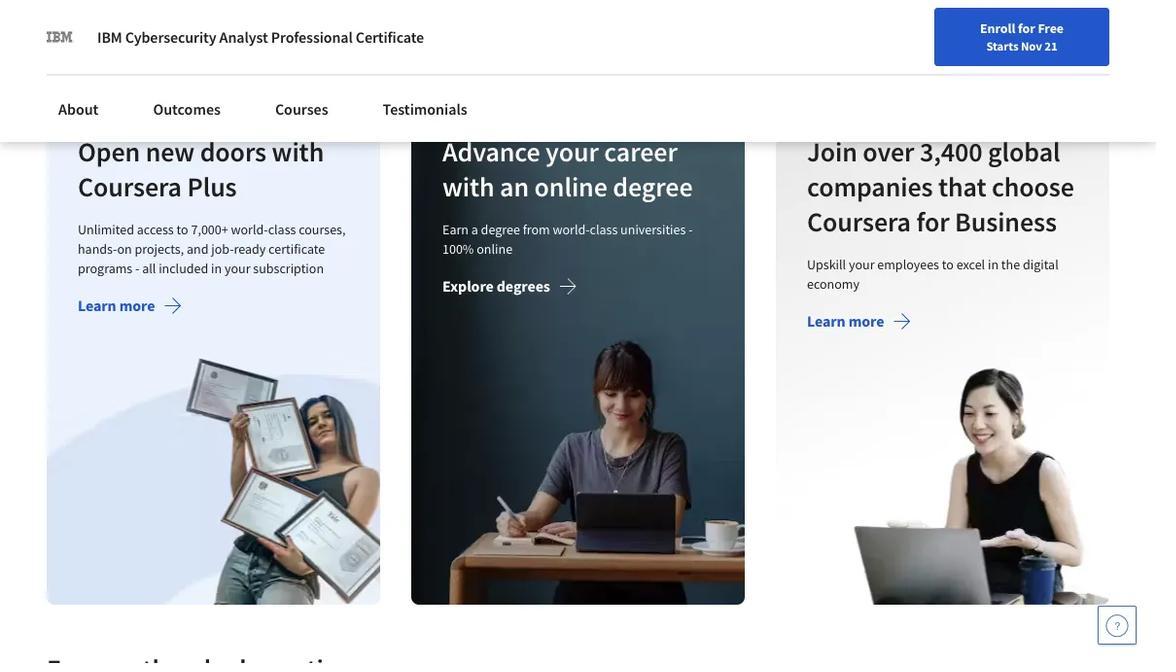Task type: locate. For each thing, give the bounding box(es) containing it.
world- up ready
[[231, 221, 268, 238]]

degree inside earn a degree from world-class universities - 100% online
[[481, 221, 520, 238]]

outcomes
[[153, 99, 221, 119]]

about link
[[47, 88, 110, 130]]

courses link
[[264, 88, 340, 130]]

your right find
[[659, 61, 685, 79]]

1 horizontal spatial -
[[689, 221, 693, 238]]

coursera down companies
[[807, 205, 912, 239]]

world- right from
[[553, 221, 590, 238]]

0 horizontal spatial online
[[477, 240, 513, 258]]

degree
[[613, 170, 693, 204], [481, 221, 520, 238]]

0 horizontal spatial -
[[135, 260, 139, 277]]

ibm cybersecurity analyst professional certificate
[[97, 27, 424, 47]]

in inside unlimited access to 7,000+ world-class courses, hands-on projects, and job-ready certificate programs - all included in your subscription
[[211, 260, 222, 277]]

0 vertical spatial with
[[272, 135, 324, 169]]

degree right a
[[481, 221, 520, 238]]

about
[[58, 99, 99, 119]]

to left excel
[[942, 256, 954, 273]]

degree down the career
[[613, 170, 693, 204]]

learn more link
[[78, 296, 182, 320], [807, 312, 912, 335]]

testimonials link
[[371, 88, 479, 130]]

-
[[689, 221, 693, 238], [135, 260, 139, 277]]

online down a
[[477, 240, 513, 258]]

more down economy at the top right of page
[[849, 312, 885, 331]]

0 horizontal spatial class
[[268, 221, 296, 238]]

coursera down open
[[78, 170, 182, 204]]

learn more link down all
[[78, 296, 182, 320]]

explore degrees link
[[443, 277, 578, 300]]

ibm image
[[47, 23, 74, 51]]

certificate
[[356, 27, 424, 47]]

with
[[272, 135, 324, 169], [443, 170, 495, 204]]

1 class from the left
[[268, 221, 296, 238]]

1 horizontal spatial to
[[942, 256, 954, 273]]

class
[[268, 221, 296, 238], [590, 221, 618, 238]]

explore
[[443, 277, 494, 296]]

your up economy at the top right of page
[[849, 256, 875, 273]]

business
[[955, 205, 1057, 239]]

your for upskill
[[849, 256, 875, 273]]

1 horizontal spatial class
[[590, 221, 618, 238]]

for
[[1019, 19, 1036, 37], [917, 205, 950, 239]]

0 vertical spatial -
[[689, 221, 693, 238]]

7,000+
[[191, 221, 228, 238]]

economy
[[807, 275, 860, 293]]

0 horizontal spatial for
[[917, 205, 950, 239]]

learn down economy at the top right of page
[[807, 312, 846, 331]]

world-
[[231, 221, 268, 238], [553, 221, 590, 238]]

learn down programs
[[78, 296, 116, 315]]

world- inside earn a degree from world-class universities - 100% online
[[553, 221, 590, 238]]

0 horizontal spatial learn
[[78, 296, 116, 315]]

enroll
[[981, 19, 1016, 37]]

your inside find your new career link
[[659, 61, 685, 79]]

your left the career
[[546, 135, 599, 169]]

2 class from the left
[[590, 221, 618, 238]]

0 vertical spatial coursera
[[78, 170, 182, 204]]

with for open new doors with coursera plus
[[272, 135, 324, 169]]

english
[[855, 61, 902, 80]]

online
[[535, 170, 608, 204], [477, 240, 513, 258]]

programs
[[78, 260, 132, 277]]

1 horizontal spatial coursera
[[807, 205, 912, 239]]

your down ready
[[225, 260, 251, 277]]

with down advance
[[443, 170, 495, 204]]

learn
[[78, 296, 116, 315], [807, 312, 846, 331]]

0 horizontal spatial learn more link
[[78, 296, 182, 320]]

that
[[939, 170, 987, 204]]

0 horizontal spatial more
[[119, 296, 155, 315]]

learn more down programs
[[78, 296, 155, 315]]

class inside unlimited access to 7,000+ world-class courses, hands-on projects, and job-ready certificate programs - all included in your subscription
[[268, 221, 296, 238]]

1 horizontal spatial world-
[[553, 221, 590, 238]]

0 horizontal spatial in
[[211, 260, 222, 277]]

2 world- from the left
[[553, 221, 590, 238]]

to
[[177, 221, 188, 238], [942, 256, 954, 273]]

- inside unlimited access to 7,000+ world-class courses, hands-on projects, and job-ready certificate programs - all included in your subscription
[[135, 260, 139, 277]]

more
[[119, 296, 155, 315], [849, 312, 885, 331]]

- left all
[[135, 260, 139, 277]]

1 horizontal spatial learn more
[[807, 312, 885, 331]]

join over 3,400 global companies that choose coursera for business
[[807, 135, 1075, 239]]

3,400
[[920, 135, 983, 169]]

for inside join over 3,400 global companies that choose coursera for business
[[917, 205, 950, 239]]

with inside advance your career with an online degree
[[443, 170, 495, 204]]

hands-
[[78, 240, 117, 258]]

1 horizontal spatial more
[[849, 312, 885, 331]]

with down courses
[[272, 135, 324, 169]]

shopping cart: 1 item image
[[773, 54, 810, 85]]

learn more
[[78, 296, 155, 315], [807, 312, 885, 331]]

1 horizontal spatial degree
[[613, 170, 693, 204]]

1 horizontal spatial online
[[535, 170, 608, 204]]

1 vertical spatial with
[[443, 170, 495, 204]]

1 horizontal spatial for
[[1019, 19, 1036, 37]]

testimonials
[[383, 99, 468, 119]]

0 horizontal spatial degree
[[481, 221, 520, 238]]

for down that
[[917, 205, 950, 239]]

advance your career with an online degree
[[443, 135, 693, 204]]

your for find
[[659, 61, 685, 79]]

in left the the
[[988, 256, 999, 273]]

find your new career link
[[622, 58, 763, 83]]

class for courses,
[[268, 221, 296, 238]]

1 vertical spatial for
[[917, 205, 950, 239]]

world- inside unlimited access to 7,000+ world-class courses, hands-on projects, and job-ready certificate programs - all included in your subscription
[[231, 221, 268, 238]]

certificate
[[269, 240, 325, 258]]

courses
[[275, 99, 328, 119]]

excel
[[957, 256, 986, 273]]

0 horizontal spatial with
[[272, 135, 324, 169]]

subscription
[[253, 260, 324, 277]]

online inside earn a degree from world-class universities - 100% online
[[477, 240, 513, 258]]

your
[[659, 61, 685, 79], [546, 135, 599, 169], [849, 256, 875, 273], [225, 260, 251, 277]]

1 vertical spatial -
[[135, 260, 139, 277]]

- right universities
[[689, 221, 693, 238]]

your inside upskill your employees to excel in the digital economy
[[849, 256, 875, 273]]

help center image
[[1106, 614, 1129, 637]]

your inside advance your career with an online degree
[[546, 135, 599, 169]]

0 vertical spatial to
[[177, 221, 188, 238]]

global
[[988, 135, 1061, 169]]

class inside earn a degree from world-class universities - 100% online
[[590, 221, 618, 238]]

world- for from
[[553, 221, 590, 238]]

projects,
[[135, 240, 184, 258]]

to up and
[[177, 221, 188, 238]]

0 horizontal spatial world-
[[231, 221, 268, 238]]

more for rightmost learn more link
[[849, 312, 885, 331]]

courses,
[[299, 221, 346, 238]]

1 vertical spatial to
[[942, 256, 954, 273]]

open new doors with coursera plus
[[78, 135, 324, 204]]

class up certificate
[[268, 221, 296, 238]]

english button
[[820, 39, 937, 102]]

enroll for free starts nov 21
[[981, 19, 1064, 54]]

coursera
[[78, 170, 182, 204], [807, 205, 912, 239]]

class for universities
[[590, 221, 618, 238]]

new
[[688, 61, 713, 79]]

nov
[[1021, 38, 1043, 54]]

1 horizontal spatial with
[[443, 170, 495, 204]]

for up nov
[[1019, 19, 1036, 37]]

in
[[988, 256, 999, 273], [211, 260, 222, 277]]

learn more link down economy at the top right of page
[[807, 312, 912, 335]]

None search field
[[246, 51, 412, 90]]

earn
[[443, 221, 469, 238]]

1 horizontal spatial in
[[988, 256, 999, 273]]

0 vertical spatial degree
[[613, 170, 693, 204]]

career
[[716, 61, 753, 79]]

0 horizontal spatial to
[[177, 221, 188, 238]]

learn more down economy at the top right of page
[[807, 312, 885, 331]]

online up earn a degree from world-class universities - 100% online
[[535, 170, 608, 204]]

0 horizontal spatial learn more
[[78, 296, 155, 315]]

in down job-
[[211, 260, 222, 277]]

earn a degree from world-class universities - 100% online
[[443, 221, 693, 258]]

100%
[[443, 240, 474, 258]]

1 vertical spatial online
[[477, 240, 513, 258]]

0 vertical spatial online
[[535, 170, 608, 204]]

with inside open new doors with coursera plus
[[272, 135, 324, 169]]

digital
[[1023, 256, 1059, 273]]

join
[[807, 135, 858, 169]]

0 horizontal spatial coursera
[[78, 170, 182, 204]]

1 vertical spatial degree
[[481, 221, 520, 238]]

more down all
[[119, 296, 155, 315]]

1 horizontal spatial learn more link
[[807, 312, 912, 335]]

1 world- from the left
[[231, 221, 268, 238]]

coursera image
[[10, 55, 133, 86]]

0 vertical spatial for
[[1019, 19, 1036, 37]]

class left universities
[[590, 221, 618, 238]]

1 vertical spatial coursera
[[807, 205, 912, 239]]



Task type: describe. For each thing, give the bounding box(es) containing it.
show notifications image
[[965, 63, 989, 87]]

employees
[[878, 256, 940, 273]]

explore degrees
[[443, 277, 550, 296]]

with for advance your career with an online degree
[[443, 170, 495, 204]]

upskill
[[807, 256, 847, 273]]

free
[[1038, 19, 1064, 37]]

starts
[[987, 38, 1019, 54]]

job-
[[211, 240, 234, 258]]

more for left learn more link
[[119, 296, 155, 315]]

over
[[863, 135, 915, 169]]

analyst
[[219, 27, 268, 47]]

coursera inside join over 3,400 global companies that choose coursera for business
[[807, 205, 912, 239]]

in inside upskill your employees to excel in the digital economy
[[988, 256, 999, 273]]

outcomes link
[[141, 88, 232, 130]]

ibm
[[97, 27, 122, 47]]

cybersecurity
[[125, 27, 216, 47]]

1 horizontal spatial learn
[[807, 312, 846, 331]]

to inside upskill your employees to excel in the digital economy
[[942, 256, 954, 273]]

find
[[632, 61, 657, 79]]

career
[[604, 135, 678, 169]]

find your new career
[[632, 61, 753, 79]]

learn more for rightmost learn more link
[[807, 312, 885, 331]]

all
[[142, 260, 156, 277]]

advance
[[443, 135, 541, 169]]

- inside earn a degree from world-class universities - 100% online
[[689, 221, 693, 238]]

professional
[[271, 27, 353, 47]]

for inside the enroll for free starts nov 21
[[1019, 19, 1036, 37]]

plus
[[187, 170, 237, 204]]

on
[[117, 240, 132, 258]]

from
[[523, 221, 550, 238]]

your inside unlimited access to 7,000+ world-class courses, hands-on projects, and job-ready certificate programs - all included in your subscription
[[225, 260, 251, 277]]

companies
[[807, 170, 933, 204]]

unlimited access to 7,000+ world-class courses, hands-on projects, and job-ready certificate programs - all included in your subscription
[[78, 221, 346, 277]]

world- for 7,000+
[[231, 221, 268, 238]]

universities
[[621, 221, 686, 238]]

coursera inside open new doors with coursera plus
[[78, 170, 182, 204]]

online inside advance your career with an online degree
[[535, 170, 608, 204]]

individuals link
[[23, 0, 137, 39]]

unlimited
[[78, 221, 134, 238]]

a
[[472, 221, 478, 238]]

choose
[[992, 170, 1075, 204]]

and
[[187, 240, 209, 258]]

an
[[500, 170, 529, 204]]

your for advance
[[546, 135, 599, 169]]

upskill your employees to excel in the digital economy
[[807, 256, 1059, 293]]

open
[[78, 135, 140, 169]]

new
[[146, 135, 195, 169]]

individuals
[[52, 10, 130, 29]]

degree inside advance your career with an online degree
[[613, 170, 693, 204]]

doors
[[200, 135, 267, 169]]

21
[[1045, 38, 1058, 54]]

coursera plus image
[[78, 110, 195, 123]]

the
[[1002, 256, 1021, 273]]

included
[[159, 260, 208, 277]]

to inside unlimited access to 7,000+ world-class courses, hands-on projects, and job-ready certificate programs - all included in your subscription
[[177, 221, 188, 238]]

learn more for left learn more link
[[78, 296, 155, 315]]

access
[[137, 221, 174, 238]]

degrees
[[497, 277, 550, 296]]

ready
[[234, 240, 266, 258]]



Task type: vqa. For each thing, say whether or not it's contained in the screenshot.
impact:
no



